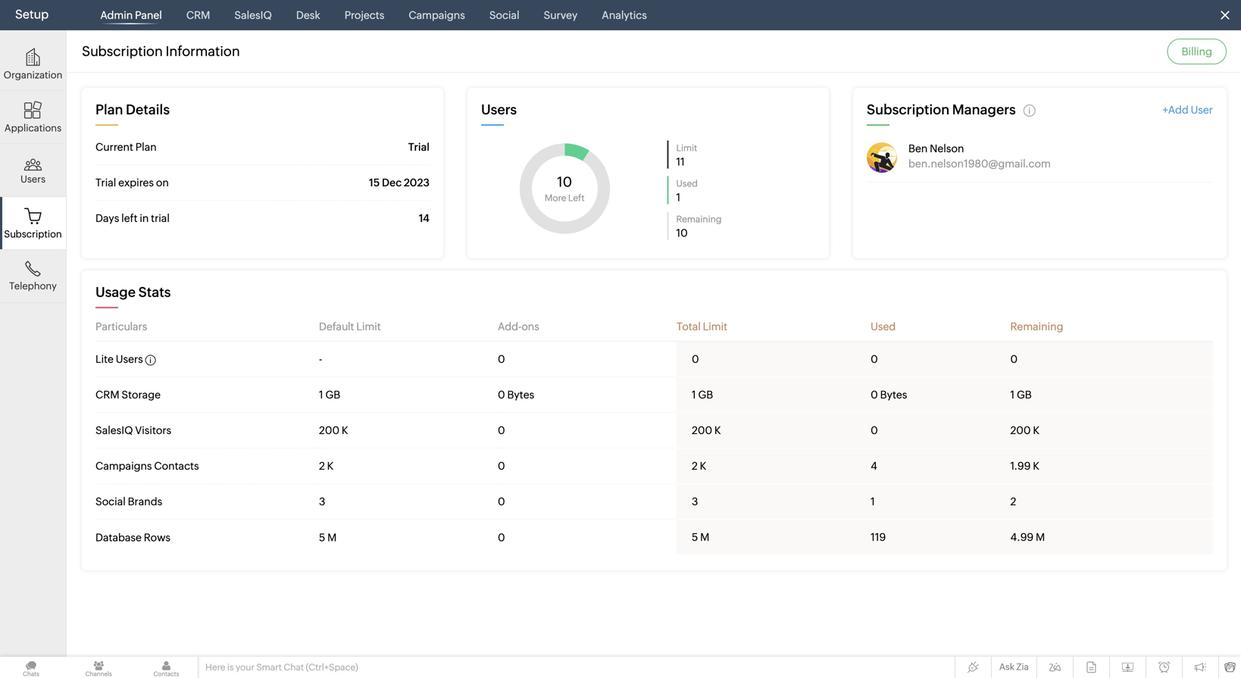 Task type: vqa. For each thing, say whether or not it's contained in the screenshot.


Task type: locate. For each thing, give the bounding box(es) containing it.
2 200 k from the left
[[692, 425, 721, 437]]

0 horizontal spatial plan
[[96, 102, 123, 118]]

1 gb down -
[[319, 389, 341, 401]]

1 horizontal spatial 0 bytes
[[871, 389, 908, 401]]

1 down -
[[319, 389, 324, 401]]

subscription up ben
[[867, 102, 950, 118]]

limit for total limit
[[703, 321, 728, 333]]

0 vertical spatial crm
[[186, 9, 210, 21]]

11
[[677, 156, 685, 168]]

+add user
[[1163, 104, 1214, 116]]

0 horizontal spatial 0 bytes
[[498, 389, 535, 401]]

salesiq for salesiq
[[235, 9, 272, 21]]

social left survey
[[490, 9, 520, 21]]

2 horizontal spatial 1 gb
[[1011, 389, 1032, 401]]

0 horizontal spatial 2 k
[[319, 460, 334, 472]]

1 vertical spatial social
[[96, 496, 126, 508]]

0 vertical spatial social
[[490, 9, 520, 21]]

0 horizontal spatial users
[[20, 173, 46, 185]]

0 horizontal spatial bytes
[[508, 389, 535, 401]]

2 m from the left
[[1036, 532, 1046, 544]]

1 gb up 1.99
[[1011, 389, 1032, 401]]

analytics link
[[596, 0, 653, 30]]

0 horizontal spatial 200
[[319, 425, 340, 437]]

1 horizontal spatial 10
[[677, 227, 688, 239]]

1 horizontal spatial social
[[490, 9, 520, 21]]

0 horizontal spatial gb
[[326, 389, 341, 401]]

0 vertical spatial subscription
[[82, 44, 163, 59]]

more
[[545, 193, 567, 203]]

(ctrl+space)
[[306, 663, 358, 673]]

1 horizontal spatial subscription
[[82, 44, 163, 59]]

1 horizontal spatial 200 k
[[692, 425, 721, 437]]

0 horizontal spatial m
[[328, 532, 337, 544]]

0 horizontal spatial 200 k
[[319, 425, 348, 437]]

storage
[[122, 389, 161, 401]]

0 vertical spatial used
[[677, 179, 698, 189]]

brands
[[128, 496, 162, 508]]

managers
[[953, 102, 1017, 118]]

1
[[677, 191, 681, 204], [319, 389, 324, 401], [692, 389, 697, 401], [1011, 389, 1015, 401], [871, 496, 876, 508]]

crm for crm storage
[[96, 389, 119, 401]]

1 5 m from the left
[[692, 532, 710, 544]]

1 horizontal spatial 5
[[692, 532, 699, 544]]

2 gb from the left
[[699, 389, 714, 401]]

2 horizontal spatial gb
[[1018, 389, 1032, 401]]

default
[[319, 321, 354, 333]]

2 vertical spatial subscription
[[4, 228, 62, 240]]

2 horizontal spatial 200
[[1011, 425, 1032, 437]]

0 horizontal spatial 5
[[319, 532, 326, 544]]

smart
[[257, 663, 282, 673]]

plan up current
[[96, 102, 123, 118]]

0 horizontal spatial social
[[96, 496, 126, 508]]

1 horizontal spatial plan
[[136, 141, 157, 153]]

1 vertical spatial 10
[[677, 227, 688, 239]]

campaigns left social link
[[409, 9, 465, 21]]

gb down total limit
[[699, 389, 714, 401]]

contacts image
[[135, 657, 198, 679]]

1 3 from the left
[[319, 496, 326, 508]]

0 vertical spatial salesiq
[[235, 9, 272, 21]]

10 up "more"
[[558, 174, 573, 190]]

1 horizontal spatial users
[[116, 353, 143, 365]]

current
[[96, 141, 133, 153]]

salesiq
[[235, 9, 272, 21], [96, 425, 133, 437]]

1 horizontal spatial 200
[[692, 425, 713, 437]]

salesiq down crm storage
[[96, 425, 133, 437]]

details
[[126, 102, 170, 118]]

1 horizontal spatial 5 m
[[692, 532, 710, 544]]

plan right current
[[136, 141, 157, 153]]

campaigns
[[409, 9, 465, 21], [96, 460, 152, 472]]

1 horizontal spatial used
[[871, 321, 896, 333]]

3
[[319, 496, 326, 508], [692, 496, 699, 508]]

here
[[205, 663, 226, 673]]

2 horizontal spatial 200 k
[[1011, 425, 1040, 437]]

1 horizontal spatial campaigns
[[409, 9, 465, 21]]

salesiq right the 'crm' link
[[235, 9, 272, 21]]

1 gb
[[319, 389, 341, 401], [692, 389, 714, 401], [1011, 389, 1032, 401]]

5 m
[[692, 532, 710, 544], [319, 532, 337, 544]]

0 horizontal spatial crm
[[96, 389, 119, 401]]

1 horizontal spatial limit
[[677, 143, 698, 153]]

admin panel
[[100, 9, 162, 21]]

0 horizontal spatial 1 gb
[[319, 389, 341, 401]]

0 horizontal spatial campaigns
[[96, 460, 152, 472]]

0 vertical spatial trial
[[409, 141, 430, 153]]

ben.nelson1980@gmail.com
[[909, 158, 1052, 170]]

5
[[692, 532, 699, 544], [319, 532, 326, 544]]

in
[[140, 212, 149, 224]]

2023
[[404, 177, 430, 189]]

2 1 gb from the left
[[692, 389, 714, 401]]

10 more left
[[545, 174, 585, 203]]

0 vertical spatial campaigns
[[409, 9, 465, 21]]

zia
[[1017, 662, 1030, 673]]

1 horizontal spatial remaining
[[1011, 321, 1064, 333]]

1 m from the left
[[701, 532, 710, 544]]

200 k
[[319, 425, 348, 437], [692, 425, 721, 437], [1011, 425, 1040, 437]]

1 horizontal spatial crm
[[186, 9, 210, 21]]

usage stats
[[96, 285, 171, 300]]

2 horizontal spatial limit
[[703, 321, 728, 333]]

1 horizontal spatial 3
[[692, 496, 699, 508]]

1 vertical spatial trial
[[96, 177, 116, 189]]

0 bytes down add-ons
[[498, 389, 535, 401]]

trial
[[409, 141, 430, 153], [96, 177, 116, 189]]

survey
[[544, 9, 578, 21]]

0 vertical spatial 10
[[558, 174, 573, 190]]

current plan
[[96, 141, 157, 153]]

database rows
[[96, 532, 171, 544]]

gb up 1.99 k
[[1018, 389, 1032, 401]]

salesiq link
[[229, 0, 278, 30]]

salesiq for salesiq visitors
[[96, 425, 133, 437]]

crm up 'information'
[[186, 9, 210, 21]]

0 horizontal spatial 2
[[319, 460, 325, 472]]

0 horizontal spatial limit
[[357, 321, 381, 333]]

lite users
[[96, 353, 145, 365]]

0 horizontal spatial 3
[[319, 496, 326, 508]]

0 horizontal spatial subscription
[[4, 228, 62, 240]]

2 vertical spatial users
[[116, 353, 143, 365]]

1 1 gb from the left
[[319, 389, 341, 401]]

trial up 2023
[[409, 141, 430, 153]]

0 bytes
[[498, 389, 535, 401], [871, 389, 908, 401]]

1 horizontal spatial 1 gb
[[692, 389, 714, 401]]

1 vertical spatial plan
[[136, 141, 157, 153]]

1 horizontal spatial bytes
[[881, 389, 908, 401]]

trial left expires
[[96, 177, 116, 189]]

days left in trial
[[96, 212, 170, 224]]

social left brands
[[96, 496, 126, 508]]

used for used
[[871, 321, 896, 333]]

organization link
[[0, 38, 66, 91]]

desk link
[[290, 0, 327, 30]]

1 down 11
[[677, 191, 681, 204]]

social for social
[[490, 9, 520, 21]]

subscription for subscription managers
[[867, 102, 950, 118]]

1.99 k
[[1011, 460, 1040, 472]]

1 gb down total limit
[[692, 389, 714, 401]]

0 bytes up 4
[[871, 389, 908, 401]]

campaigns inside campaigns link
[[409, 9, 465, 21]]

0 horizontal spatial remaining
[[677, 214, 722, 224]]

0 vertical spatial users
[[481, 102, 517, 118]]

crm link
[[180, 0, 216, 30]]

2 horizontal spatial subscription
[[867, 102, 950, 118]]

1 2 k from the left
[[319, 460, 334, 472]]

2 200 from the left
[[692, 425, 713, 437]]

limit right default
[[357, 321, 381, 333]]

crm storage
[[96, 389, 161, 401]]

1 horizontal spatial salesiq
[[235, 9, 272, 21]]

applications
[[4, 122, 62, 134]]

plan
[[96, 102, 123, 118], [136, 141, 157, 153]]

1 vertical spatial campaigns
[[96, 460, 152, 472]]

limit up 11
[[677, 143, 698, 153]]

2 k
[[319, 460, 334, 472], [692, 460, 707, 472]]

desk
[[296, 9, 321, 21]]

particulars
[[96, 321, 147, 333]]

k
[[342, 425, 348, 437], [715, 425, 721, 437], [1034, 425, 1040, 437], [327, 460, 334, 472], [700, 460, 707, 472], [1034, 460, 1040, 472]]

1 vertical spatial subscription
[[867, 102, 950, 118]]

subscription managers
[[867, 102, 1017, 118]]

10
[[558, 174, 573, 190], [677, 227, 688, 239]]

0 horizontal spatial used
[[677, 179, 698, 189]]

campaigns up social brands
[[96, 460, 152, 472]]

0 horizontal spatial salesiq
[[96, 425, 133, 437]]

0 horizontal spatial 5 m
[[319, 532, 337, 544]]

telephony
[[9, 281, 57, 292]]

1 vertical spatial used
[[871, 321, 896, 333]]

salesiq visitors
[[96, 425, 171, 437]]

2 horizontal spatial users
[[481, 102, 517, 118]]

used inside the 'used 1 remaining 10'
[[677, 179, 698, 189]]

1 horizontal spatial 2 k
[[692, 460, 707, 472]]

4.99 m
[[1011, 532, 1046, 544]]

2 3 from the left
[[692, 496, 699, 508]]

chat
[[284, 663, 304, 673]]

2 0 bytes from the left
[[871, 389, 908, 401]]

4
[[871, 460, 878, 472]]

bytes
[[508, 389, 535, 401], [881, 389, 908, 401]]

0 horizontal spatial 10
[[558, 174, 573, 190]]

social brands
[[96, 496, 162, 508]]

limit
[[677, 143, 698, 153], [357, 321, 381, 333], [703, 321, 728, 333]]

gb down default
[[326, 389, 341, 401]]

gb
[[326, 389, 341, 401], [699, 389, 714, 401], [1018, 389, 1032, 401]]

1 vertical spatial salesiq
[[96, 425, 133, 437]]

1 horizontal spatial gb
[[699, 389, 714, 401]]

subscription
[[82, 44, 163, 59], [867, 102, 950, 118], [4, 228, 62, 240]]

1 vertical spatial remaining
[[1011, 321, 1064, 333]]

1 horizontal spatial trial
[[409, 141, 430, 153]]

1 vertical spatial users
[[20, 173, 46, 185]]

200
[[319, 425, 340, 437], [692, 425, 713, 437], [1011, 425, 1032, 437]]

crm left storage
[[96, 389, 119, 401]]

subscription down admin
[[82, 44, 163, 59]]

limit right total on the top of page
[[703, 321, 728, 333]]

subscription up telephony link
[[4, 228, 62, 240]]

2
[[319, 460, 325, 472], [692, 460, 698, 472], [1011, 496, 1017, 508]]

0 horizontal spatial trial
[[96, 177, 116, 189]]

stats
[[138, 285, 171, 300]]

remaining
[[677, 214, 722, 224], [1011, 321, 1064, 333]]

left
[[121, 212, 138, 224]]

1 horizontal spatial m
[[701, 532, 710, 544]]

1 5 from the left
[[692, 532, 699, 544]]

1 vertical spatial crm
[[96, 389, 119, 401]]

10 down 11
[[677, 227, 688, 239]]

social
[[490, 9, 520, 21], [96, 496, 126, 508]]

used for used 1 remaining 10
[[677, 179, 698, 189]]

2 horizontal spatial m
[[1036, 532, 1046, 544]]

expires
[[118, 177, 154, 189]]

crm inside the 'crm' link
[[186, 9, 210, 21]]



Task type: describe. For each thing, give the bounding box(es) containing it.
default limit
[[319, 321, 381, 333]]

subscription inside subscription link
[[4, 228, 62, 240]]

3 gb from the left
[[1018, 389, 1032, 401]]

is
[[227, 663, 234, 673]]

ons
[[522, 321, 540, 333]]

3 m from the left
[[328, 532, 337, 544]]

organization
[[4, 69, 62, 81]]

+add
[[1163, 104, 1189, 116]]

lite
[[96, 353, 114, 365]]

trial expires on
[[96, 177, 169, 189]]

119
[[871, 532, 887, 544]]

dec
[[382, 177, 402, 189]]

1 inside the 'used 1 remaining 10'
[[677, 191, 681, 204]]

channels image
[[68, 657, 130, 679]]

1 0 bytes from the left
[[498, 389, 535, 401]]

user
[[1192, 104, 1214, 116]]

2 5 m from the left
[[319, 532, 337, 544]]

here is your smart chat (ctrl+space)
[[205, 663, 358, 673]]

10 inside the 'used 1 remaining 10'
[[677, 227, 688, 239]]

0 vertical spatial plan
[[96, 102, 123, 118]]

plan details
[[96, 102, 170, 118]]

subscription for subscription information
[[82, 44, 163, 59]]

subscription information
[[82, 44, 240, 59]]

crm for crm
[[186, 9, 210, 21]]

ben nelson ben.nelson1980@gmail.com
[[909, 143, 1052, 170]]

panel
[[135, 9, 162, 21]]

campaigns contacts
[[96, 460, 199, 472]]

1 bytes from the left
[[508, 389, 535, 401]]

billing
[[1183, 45, 1213, 58]]

-
[[319, 353, 323, 365]]

social link
[[484, 0, 526, 30]]

users link
[[0, 144, 66, 197]]

trial
[[151, 212, 170, 224]]

add-
[[498, 321, 522, 333]]

limit for default limit
[[357, 321, 381, 333]]

2 bytes from the left
[[881, 389, 908, 401]]

admin panel link
[[94, 0, 168, 30]]

on
[[156, 177, 169, 189]]

campaigns for campaigns contacts
[[96, 460, 152, 472]]

your
[[236, 663, 255, 673]]

setup
[[15, 7, 49, 21]]

admin
[[100, 9, 133, 21]]

15 dec 2023
[[369, 177, 430, 189]]

10 inside 10 more left
[[558, 174, 573, 190]]

1 gb from the left
[[326, 389, 341, 401]]

ask zia
[[1000, 662, 1030, 673]]

1 down 4
[[871, 496, 876, 508]]

subscription link
[[0, 197, 66, 250]]

14
[[419, 212, 430, 224]]

limit 11
[[677, 143, 698, 168]]

1 200 from the left
[[319, 425, 340, 437]]

information
[[166, 44, 240, 59]]

0 vertical spatial remaining
[[677, 214, 722, 224]]

left
[[569, 193, 585, 203]]

ben
[[909, 143, 928, 155]]

4.99
[[1011, 532, 1034, 544]]

1.99
[[1011, 460, 1031, 472]]

2 2 k from the left
[[692, 460, 707, 472]]

1 down total on the top of page
[[692, 389, 697, 401]]

telephony link
[[0, 250, 66, 303]]

contacts
[[154, 460, 199, 472]]

projects link
[[339, 0, 391, 30]]

1 horizontal spatial 2
[[692, 460, 698, 472]]

campaigns for campaigns
[[409, 9, 465, 21]]

1 200 k from the left
[[319, 425, 348, 437]]

1 up 1.99
[[1011, 389, 1015, 401]]

ask
[[1000, 662, 1015, 673]]

analytics
[[602, 9, 647, 21]]

visitors
[[135, 425, 171, 437]]

chats image
[[0, 657, 62, 679]]

projects
[[345, 9, 385, 21]]

add-ons
[[498, 321, 540, 333]]

trial for trial expires on
[[96, 177, 116, 189]]

nelson
[[930, 143, 965, 155]]

billing link
[[1168, 39, 1228, 64]]

2 5 from the left
[[319, 532, 326, 544]]

database
[[96, 532, 142, 544]]

campaigns link
[[403, 0, 472, 30]]

total limit
[[677, 321, 728, 333]]

social for social brands
[[96, 496, 126, 508]]

2 horizontal spatial 2
[[1011, 496, 1017, 508]]

3 200 k from the left
[[1011, 425, 1040, 437]]

days
[[96, 212, 119, 224]]

applications link
[[0, 91, 66, 144]]

+add user link
[[1163, 103, 1214, 117]]

total
[[677, 321, 701, 333]]

15
[[369, 177, 380, 189]]

3 1 gb from the left
[[1011, 389, 1032, 401]]

survey link
[[538, 0, 584, 30]]

used 1 remaining 10
[[677, 179, 722, 239]]

3 200 from the left
[[1011, 425, 1032, 437]]

trial for trial
[[409, 141, 430, 153]]

rows
[[144, 532, 171, 544]]



